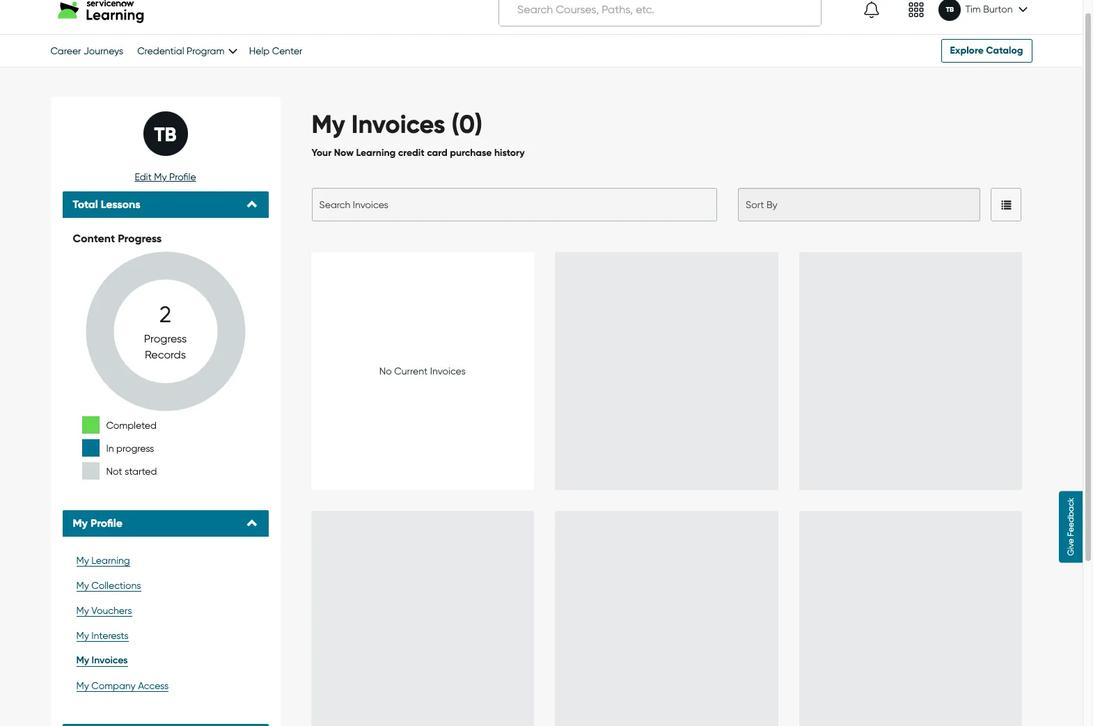 Task type: describe. For each thing, give the bounding box(es) containing it.
center
[[272, 45, 303, 56]]

my right edit
[[154, 171, 167, 182]]

tim burton
[[966, 3, 1013, 15]]

tb inside header menu menu bar
[[946, 6, 954, 14]]

no current invoices
[[379, 365, 466, 376]]

records
[[145, 348, 186, 361]]

1 vertical spatial invoices
[[430, 365, 466, 376]]

Search Courses, Paths, etc. text field
[[499, 0, 821, 25]]

my for my company access
[[76, 680, 89, 691]]

my company access
[[76, 680, 169, 691]]

credit
[[398, 147, 425, 159]]

program
[[187, 45, 224, 56]]

lessons
[[101, 198, 140, 211]]

my learning button
[[73, 551, 258, 570]]

help center
[[249, 45, 303, 56]]

(0)
[[452, 109, 483, 139]]

now
[[334, 147, 354, 159]]

my for my invoices (0)
[[312, 109, 345, 139]]

edit my profile link
[[135, 171, 196, 182]]

no
[[379, 365, 392, 376]]

career journeys link
[[50, 45, 123, 56]]

edit
[[135, 171, 152, 182]]

my profile button
[[73, 517, 258, 530]]

credential
[[137, 45, 184, 56]]

total lessons button
[[73, 198, 258, 211]]

credential program link
[[137, 45, 235, 56]]

edit my profile
[[135, 171, 196, 182]]

credential program
[[137, 45, 224, 56]]

your
[[312, 147, 332, 159]]

purchase
[[450, 147, 492, 159]]

my company access button
[[73, 677, 258, 695]]

progress for content
[[118, 232, 162, 245]]

my for my collections
[[76, 580, 89, 591]]

company
[[91, 680, 136, 691]]

invoices for my invoices (0)
[[352, 109, 445, 139]]

history
[[494, 147, 525, 159]]

career journeys
[[50, 45, 123, 56]]

collections
[[91, 580, 141, 591]]

content
[[73, 232, 115, 245]]

my profile button
[[73, 517, 258, 530]]

my for my vouchers
[[76, 605, 89, 616]]

my invoices (0)
[[312, 109, 483, 139]]

my for my interests
[[76, 630, 89, 641]]

access
[[138, 680, 169, 691]]

portal logo image
[[57, 0, 151, 23]]

my profile
[[73, 517, 123, 530]]

explore
[[950, 45, 984, 56]]

1 horizontal spatial learning
[[356, 147, 396, 159]]

help
[[249, 45, 270, 56]]

1 image image from the left
[[864, 1, 881, 18]]

your now learning credit card purchase history
[[312, 147, 525, 159]]



Task type: locate. For each thing, give the bounding box(es) containing it.
learning inside button
[[91, 555, 130, 566]]

my for my invoices
[[76, 654, 89, 666]]

tim
[[966, 3, 981, 15]]

chevron up image for profile
[[247, 518, 258, 529]]

invoices inside button
[[92, 654, 128, 666]]

progress down the lessons
[[118, 232, 162, 245]]

my left vouchers
[[76, 605, 89, 616]]

catalog
[[986, 45, 1023, 56]]

2 chevron up image from the top
[[247, 518, 258, 529]]

1 horizontal spatial profile
[[169, 171, 196, 182]]

burton
[[983, 3, 1013, 15]]

my collections button
[[73, 576, 258, 595]]

2
[[160, 303, 171, 328]]

my left interests
[[76, 630, 89, 641]]

2 image image from the left
[[908, 1, 925, 18]]

1 vertical spatial profile
[[90, 517, 123, 530]]

header menu menu bar
[[825, 0, 1032, 31]]

progress up records
[[144, 332, 187, 346]]

my
[[312, 109, 345, 139], [154, 171, 167, 182], [73, 517, 88, 530], [76, 555, 89, 566], [76, 580, 89, 591], [76, 605, 89, 616], [76, 630, 89, 641], [76, 654, 89, 666], [76, 680, 89, 691]]

my invoices
[[76, 654, 128, 666]]

1 vertical spatial progress
[[144, 332, 187, 346]]

my collections
[[76, 580, 141, 591]]

tb left tim
[[946, 6, 954, 14]]

learning up my collections
[[91, 555, 130, 566]]

0 vertical spatial invoices
[[352, 109, 445, 139]]

my left company
[[76, 680, 89, 691]]

1 horizontal spatial image image
[[908, 1, 925, 18]]

invoices
[[352, 109, 445, 139], [430, 365, 466, 376], [92, 654, 128, 666]]

1 vertical spatial chevron up image
[[247, 518, 258, 529]]

0 vertical spatial chevron up image
[[247, 199, 258, 210]]

my down the my interests
[[76, 654, 89, 666]]

career
[[50, 45, 81, 56]]

invoices up credit
[[352, 109, 445, 139]]

learning right now on the left of the page
[[356, 147, 396, 159]]

help center link
[[249, 45, 303, 56]]

tab
[[62, 724, 268, 726]]

my interests
[[76, 630, 129, 641]]

0 vertical spatial progress
[[118, 232, 162, 245]]

my up your
[[312, 109, 345, 139]]

0 horizontal spatial tb
[[154, 123, 177, 146]]

learning
[[356, 147, 396, 159], [91, 555, 130, 566]]

my invoices button
[[73, 652, 258, 670]]

chevron up image inside my profile button
[[247, 518, 258, 529]]

progress
[[118, 232, 162, 245], [144, 332, 187, 346]]

interests
[[91, 630, 129, 641]]

2 progress records
[[144, 303, 187, 361]]

profile up the my learning
[[90, 517, 123, 530]]

chevron up image
[[247, 199, 258, 210], [247, 518, 258, 529]]

profile up total lessons button at left
[[169, 171, 196, 182]]

invoices right 'current'
[[430, 365, 466, 376]]

0 vertical spatial tb
[[946, 6, 954, 14]]

invoices for my invoices
[[92, 654, 128, 666]]

invoices down interests
[[92, 654, 128, 666]]

1 vertical spatial learning
[[91, 555, 130, 566]]

1 chevron up image from the top
[[247, 199, 258, 210]]

my vouchers button
[[73, 602, 258, 620]]

0 horizontal spatial learning
[[91, 555, 130, 566]]

content progress
[[73, 232, 162, 245]]

1 horizontal spatial tb
[[946, 6, 954, 14]]

vouchers
[[91, 605, 132, 616]]

0 vertical spatial learning
[[356, 147, 396, 159]]

my up the my learning
[[73, 517, 88, 530]]

explore catalog
[[950, 45, 1023, 56]]

my for my learning
[[76, 555, 89, 566]]

total lessons
[[73, 198, 140, 211]]

my vouchers
[[76, 605, 132, 616]]

chevron up image inside total lessons button
[[247, 199, 258, 210]]

my down the my learning
[[76, 580, 89, 591]]

my up my collections
[[76, 555, 89, 566]]

list image
[[1002, 200, 1012, 209]]

Search Invoices text field
[[312, 188, 717, 221]]

total lessons button
[[73, 198, 258, 211]]

tb up "edit my profile" "link"
[[154, 123, 177, 146]]

explore catalog link
[[941, 39, 1032, 63]]

my interests button
[[73, 627, 258, 645]]

journeys
[[84, 45, 123, 56]]

profile
[[169, 171, 196, 182], [90, 517, 123, 530]]

card
[[427, 147, 448, 159]]

chevron up image for lessons
[[247, 199, 258, 210]]

0 vertical spatial profile
[[169, 171, 196, 182]]

image image
[[864, 1, 881, 18], [908, 1, 925, 18]]

progress for 2
[[144, 332, 187, 346]]

0 horizontal spatial profile
[[90, 517, 123, 530]]

total
[[73, 198, 98, 211]]

my learning
[[76, 555, 130, 566]]

current
[[394, 365, 428, 376]]

2 vertical spatial invoices
[[92, 654, 128, 666]]

my for my profile
[[73, 517, 88, 530]]

1 vertical spatial tb
[[154, 123, 177, 146]]

0 horizontal spatial image image
[[864, 1, 881, 18]]

tb
[[946, 6, 954, 14], [154, 123, 177, 146]]



Task type: vqa. For each thing, say whether or not it's contained in the screenshot.
no current invoices in the bottom of the page
yes



